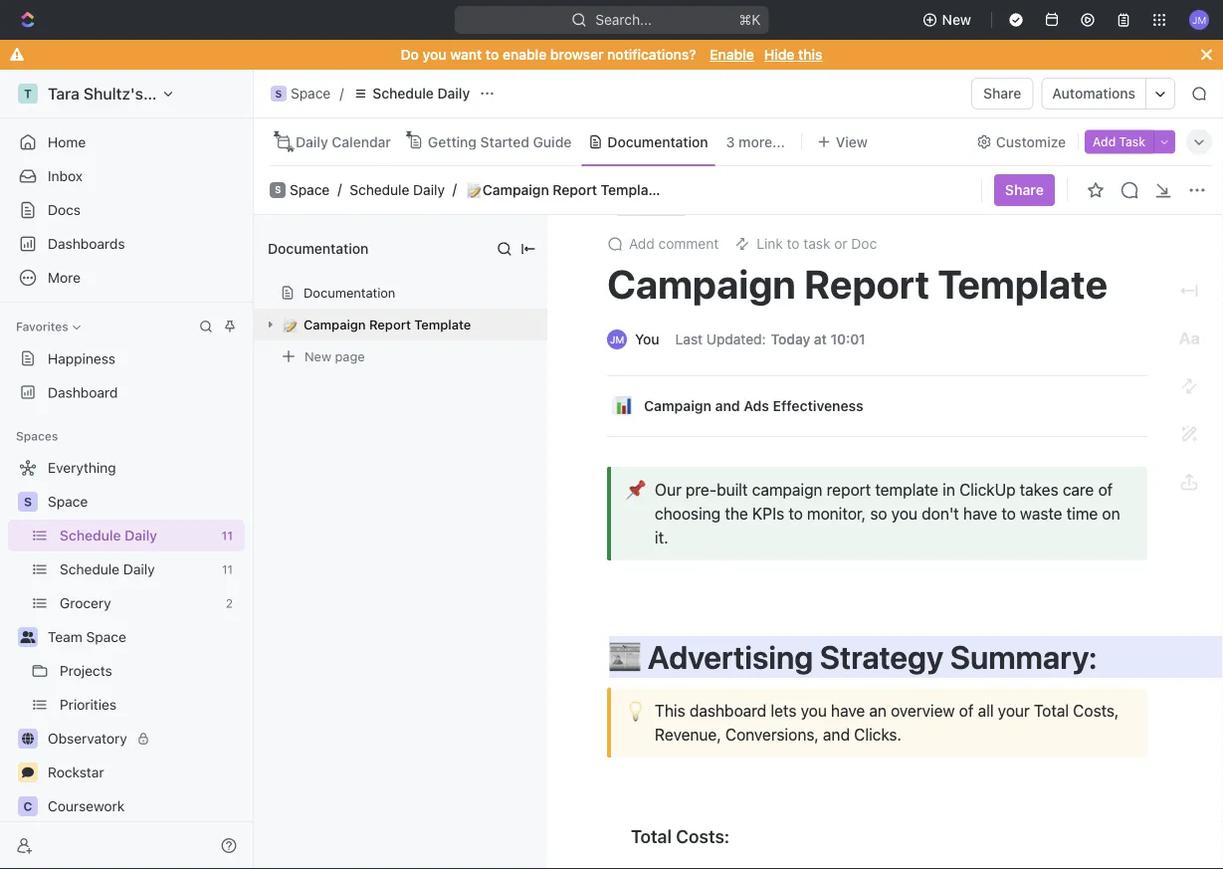 Task type: vqa. For each thing, say whether or not it's contained in the screenshot.
the middle S
yes



Task type: locate. For each thing, give the bounding box(es) containing it.
1 vertical spatial template
[[939, 261, 1108, 308]]

this
[[655, 702, 686, 721]]

tree
[[8, 452, 245, 869]]

2 vertical spatial you
[[801, 702, 827, 721]]

add for add comment
[[629, 236, 655, 252]]

share up 'customize' button
[[984, 85, 1022, 102]]

link to task or doc button
[[727, 230, 886, 258]]

choosing
[[655, 505, 721, 524]]

favorites
[[16, 320, 68, 334]]

of up on
[[1099, 481, 1114, 500]]

s for s space /
[[275, 88, 282, 99]]

1 vertical spatial new
[[305, 349, 332, 364]]

add for add task
[[1094, 135, 1117, 149]]

workspace
[[147, 84, 230, 103]]

rockstar
[[48, 764, 104, 781]]

0 vertical spatial s
[[275, 88, 282, 99]]

advertising
[[648, 639, 814, 677]]

2 vertical spatial report
[[369, 317, 411, 332]]

1 horizontal spatial and
[[824, 726, 851, 745]]

have left an
[[832, 702, 866, 721]]

s inside s space /
[[275, 88, 282, 99]]

1 horizontal spatial 📝
[[465, 183, 478, 198]]

you right do
[[423, 46, 447, 63]]

0 vertical spatial space, , element
[[271, 86, 287, 102]]

projects link
[[60, 655, 241, 687]]

you
[[423, 46, 447, 63], [892, 505, 918, 524], [801, 702, 827, 721]]

1 horizontal spatial jm
[[1193, 14, 1207, 25]]

0 vertical spatial of
[[1099, 481, 1114, 500]]

schedule daily
[[373, 85, 470, 102], [350, 182, 445, 198], [60, 527, 157, 544], [60, 561, 155, 578]]

0 vertical spatial 11
[[222, 529, 233, 543]]

and left ads
[[716, 398, 741, 415]]

space link
[[290, 182, 330, 199], [48, 486, 241, 518]]

daily calendar
[[296, 133, 391, 150]]

new for new page
[[305, 349, 332, 364]]

projects
[[60, 663, 112, 679]]

share inside button
[[984, 85, 1022, 102]]

3
[[727, 133, 735, 150]]

new page
[[305, 349, 365, 364]]

comment
[[659, 236, 719, 252]]

1 vertical spatial of
[[960, 702, 974, 721]]

0 horizontal spatial new
[[305, 349, 332, 364]]

link
[[757, 236, 784, 252]]

1 vertical spatial you
[[892, 505, 918, 524]]

📝
[[611, 129, 691, 223], [465, 183, 478, 198], [281, 317, 294, 332]]

1 vertical spatial 11
[[222, 563, 233, 577]]

space, , element left /
[[271, 86, 287, 102]]

0 vertical spatial jm
[[1193, 14, 1207, 25]]

📝 campaign report template up page
[[281, 317, 471, 332]]

s inside tree
[[24, 495, 32, 509]]

do you want to enable browser notifications? enable hide this
[[401, 46, 823, 63]]

1 vertical spatial share
[[1006, 182, 1045, 198]]

have down clickup in the right of the page
[[964, 505, 998, 524]]

kpis
[[753, 505, 785, 524]]

0 vertical spatial you
[[423, 46, 447, 63]]

notifications?
[[608, 46, 697, 63]]

2 horizontal spatial you
[[892, 505, 918, 524]]

report down doc
[[805, 261, 930, 308]]

report
[[553, 182, 598, 198], [805, 261, 930, 308], [369, 317, 411, 332]]

0 horizontal spatial add
[[629, 236, 655, 252]]

documentation down 's space'
[[268, 241, 369, 257]]

1 horizontal spatial template
[[601, 182, 662, 198]]

0 horizontal spatial and
[[716, 398, 741, 415]]

space link down everything link
[[48, 486, 241, 518]]

0 vertical spatial new
[[943, 11, 972, 28]]

more...
[[739, 133, 786, 150]]

care
[[1063, 481, 1095, 500]]

documentation link
[[604, 128, 709, 156]]

browser
[[551, 46, 604, 63]]

last updated: today at 10:01
[[676, 332, 866, 348]]

⌘k
[[739, 11, 761, 28]]

total right your
[[1035, 702, 1070, 721]]

space, , element
[[271, 86, 287, 102], [18, 492, 38, 512]]

0 vertical spatial share
[[984, 85, 1022, 102]]

space, , element down spaces
[[18, 492, 38, 512]]

0 horizontal spatial 📝
[[281, 317, 294, 332]]

1 vertical spatial have
[[832, 702, 866, 721]]

/
[[340, 85, 344, 102]]

1 horizontal spatial total
[[1035, 702, 1070, 721]]

add left comment
[[629, 236, 655, 252]]

home
[[48, 134, 86, 150]]

0 vertical spatial add
[[1094, 135, 1117, 149]]

0 horizontal spatial have
[[832, 702, 866, 721]]

s inside 's space'
[[275, 185, 281, 195]]

you down template
[[892, 505, 918, 524]]

0 vertical spatial template
[[601, 182, 662, 198]]

📝 inside the '📝 campaign report template'
[[465, 183, 478, 198]]

2 vertical spatial add
[[1039, 430, 1062, 444]]

to right want
[[486, 46, 499, 63]]

2 vertical spatial documentation
[[304, 285, 396, 300]]

schedule daily up grocery
[[60, 561, 155, 578]]

2 horizontal spatial add
[[1094, 135, 1117, 149]]

our
[[655, 481, 682, 500]]

home link
[[8, 126, 245, 158]]

space left /
[[291, 85, 331, 102]]

coursework link
[[48, 791, 241, 823]]

1 vertical spatial space link
[[48, 486, 241, 518]]

0 horizontal spatial jm
[[610, 334, 625, 345]]

0 horizontal spatial space, , element
[[18, 492, 38, 512]]

0 horizontal spatial total
[[631, 826, 672, 848]]

page
[[335, 349, 365, 364]]

this
[[799, 46, 823, 63]]

t
[[24, 87, 32, 101]]

0 horizontal spatial of
[[960, 702, 974, 721]]

1 vertical spatial and
[[824, 726, 851, 745]]

overview
[[891, 702, 956, 721]]

0 vertical spatial have
[[964, 505, 998, 524]]

team
[[48, 629, 82, 645]]

and left clicks.
[[824, 726, 851, 745]]

priorities
[[60, 697, 117, 713]]

share
[[984, 85, 1022, 102], [1006, 182, 1045, 198]]

1 vertical spatial s
[[275, 185, 281, 195]]

grocery link
[[60, 588, 218, 619]]

1 vertical spatial documentation
[[268, 241, 369, 257]]

1 horizontal spatial add
[[1039, 430, 1062, 444]]

schedule
[[373, 85, 434, 102], [350, 182, 410, 198], [60, 527, 121, 544], [60, 561, 120, 578]]

total costs:
[[631, 826, 730, 848]]

jm inside jm dropdown button
[[1193, 14, 1207, 25]]

📰 advertising strategy summary:
[[609, 639, 1224, 677]]

want
[[450, 46, 482, 63]]

have inside this dashboard lets you have an overview of all your total costs, revenue, conversions, and clicks.
[[832, 702, 866, 721]]

2 vertical spatial s
[[24, 495, 32, 509]]

you right lets
[[801, 702, 827, 721]]

report right 📝 dropdown button
[[369, 317, 411, 332]]

this dashboard lets you have an overview of all your total costs, revenue, conversions, and clicks.
[[655, 702, 1124, 745]]

1 horizontal spatial new
[[943, 11, 972, 28]]

add left task
[[1094, 135, 1117, 149]]

of left all
[[960, 702, 974, 721]]

total left costs:
[[631, 826, 672, 848]]

docs
[[48, 202, 81, 218]]

add left subpage
[[1039, 430, 1062, 444]]

to inside dropdown button
[[787, 236, 800, 252]]

daily inside "daily calendar" link
[[296, 133, 328, 150]]

customize button
[[971, 128, 1073, 156]]

1 horizontal spatial report
[[553, 182, 598, 198]]

tree containing everything
[[8, 452, 245, 869]]

or
[[835, 236, 848, 252]]

campaign
[[753, 481, 823, 500]]

all
[[979, 702, 994, 721]]

sidebar navigation
[[0, 70, 258, 869]]

add inside add subpage button
[[1039, 430, 1062, 444]]

space up projects
[[86, 629, 126, 645]]

clicks.
[[855, 726, 902, 745]]

takes
[[1021, 481, 1059, 500]]

add inside "add task" button
[[1094, 135, 1117, 149]]

0 vertical spatial 📝 campaign report template
[[465, 182, 662, 198]]

guide
[[533, 133, 572, 150]]

space inside team space link
[[86, 629, 126, 645]]

0 vertical spatial total
[[1035, 702, 1070, 721]]

0 vertical spatial report
[[553, 182, 598, 198]]

1 horizontal spatial have
[[964, 505, 998, 524]]

it.
[[655, 529, 669, 548]]

jm
[[1193, 14, 1207, 25], [610, 334, 625, 345]]

1 horizontal spatial you
[[801, 702, 827, 721]]

2 vertical spatial template
[[415, 317, 471, 332]]

📝 campaign report template down guide
[[465, 182, 662, 198]]

new for new
[[943, 11, 972, 28]]

docs link
[[8, 194, 245, 226]]

💡
[[625, 701, 643, 722]]

tara shultz's workspace
[[48, 84, 230, 103]]

space down "daily calendar" link
[[290, 182, 330, 198]]

to right link
[[787, 236, 800, 252]]

documentation left the 3
[[608, 133, 709, 150]]

of
[[1099, 481, 1114, 500], [960, 702, 974, 721]]

1 horizontal spatial space link
[[290, 182, 330, 199]]

getting
[[428, 133, 477, 150]]

more
[[48, 269, 81, 286]]

0 horizontal spatial template
[[415, 317, 471, 332]]

2 horizontal spatial report
[[805, 261, 930, 308]]

jm button
[[1184, 4, 1216, 36]]

started
[[481, 133, 530, 150]]

space link down "daily calendar" link
[[290, 182, 330, 199]]

share down 'customize' button
[[1006, 182, 1045, 198]]

documentation
[[608, 133, 709, 150], [268, 241, 369, 257], [304, 285, 396, 300]]

dashboard
[[690, 702, 767, 721]]

you inside this dashboard lets you have an overview of all your total costs, revenue, conversions, and clicks.
[[801, 702, 827, 721]]

new inside button
[[943, 11, 972, 28]]

documentation up page
[[304, 285, 396, 300]]

everything
[[48, 460, 116, 476]]

0 horizontal spatial report
[[369, 317, 411, 332]]

report down guide
[[553, 182, 598, 198]]

1 horizontal spatial of
[[1099, 481, 1114, 500]]

1 vertical spatial add
[[629, 236, 655, 252]]

s for s
[[24, 495, 32, 509]]



Task type: describe. For each thing, give the bounding box(es) containing it.
inbox link
[[8, 160, 245, 192]]

share button
[[972, 78, 1034, 110]]

view
[[836, 133, 868, 150]]

0 vertical spatial and
[[716, 398, 741, 415]]

space for s space
[[290, 182, 330, 198]]

view button
[[811, 128, 875, 156]]

of inside our pre-built campaign report template in clickup takes care of choosing the kpis to monitor, so you don't have to waste time on it.
[[1099, 481, 1114, 500]]

s space
[[275, 182, 330, 198]]

everything link
[[8, 452, 241, 484]]

of inside this dashboard lets you have an overview of all your total costs, revenue, conversions, and clicks.
[[960, 702, 974, 721]]

2 horizontal spatial template
[[939, 261, 1108, 308]]

📊
[[615, 398, 629, 415]]

your
[[999, 702, 1030, 721]]

space for s space /
[[291, 85, 331, 102]]

campaign right 📊
[[644, 398, 712, 415]]

campaign up new page
[[304, 317, 366, 332]]

priorities link
[[60, 689, 241, 721]]

add for add subpage
[[1039, 430, 1062, 444]]

add subpage button
[[1015, 425, 1124, 449]]

on
[[1103, 505, 1121, 524]]

conversions,
[[726, 726, 819, 745]]

1 vertical spatial space, , element
[[18, 492, 38, 512]]

3 more... button
[[720, 128, 793, 156]]

space down everything
[[48, 493, 88, 510]]

3 more...
[[727, 133, 786, 150]]

pre-
[[686, 481, 717, 500]]

tara shultz's workspace, , element
[[18, 84, 38, 104]]

costs,
[[1074, 702, 1120, 721]]

2 11 from the top
[[222, 563, 233, 577]]

schedule daily down calendar
[[350, 182, 445, 198]]

waste
[[1021, 505, 1063, 524]]

0 vertical spatial documentation
[[608, 133, 709, 150]]

have inside our pre-built campaign report template in clickup takes care of choosing the kpis to monitor, so you don't have to waste time on it.
[[964, 505, 998, 524]]

new button
[[915, 4, 984, 36]]

ads
[[744, 398, 770, 415]]

happiness link
[[8, 343, 245, 374]]

dashboard link
[[8, 376, 245, 408]]

📰
[[609, 639, 641, 677]]

space for team space
[[86, 629, 126, 645]]

coursework, , element
[[18, 797, 38, 817]]

our pre-built campaign report template in clickup takes care of choosing the kpis to monitor, so you don't have to waste time on it.
[[655, 481, 1125, 548]]

add comment
[[629, 236, 719, 252]]

happiness
[[48, 351, 116, 367]]

link to task or doc
[[757, 236, 878, 252]]

tara
[[48, 84, 80, 103]]

calendar
[[332, 133, 391, 150]]

automations button
[[1043, 79, 1146, 109]]

to down clickup in the right of the page
[[1002, 505, 1017, 524]]

time
[[1067, 505, 1099, 524]]

user group image
[[20, 631, 35, 643]]

rockstar link
[[48, 757, 241, 789]]

getting started guide link
[[424, 128, 572, 156]]

to down campaign
[[789, 505, 803, 524]]

1 vertical spatial 📝 campaign report template
[[281, 317, 471, 332]]

more button
[[8, 262, 245, 294]]

updated:
[[707, 332, 766, 348]]

in
[[943, 481, 956, 500]]

grocery
[[60, 595, 111, 611]]

you
[[635, 332, 660, 348]]

task
[[1120, 135, 1146, 149]]

comment image
[[22, 767, 34, 779]]

enable
[[710, 46, 755, 63]]

don't
[[922, 505, 960, 524]]

observatory link
[[48, 723, 241, 755]]

view button
[[811, 119, 875, 165]]

lets
[[771, 702, 797, 721]]

spaces
[[16, 429, 58, 443]]

add task
[[1094, 135, 1146, 149]]

dashboards link
[[8, 228, 245, 260]]

tree inside sidebar navigation
[[8, 452, 245, 869]]

summary:
[[951, 639, 1097, 677]]

0 horizontal spatial you
[[423, 46, 447, 63]]

coursework
[[48, 798, 125, 815]]

1 vertical spatial report
[[805, 261, 930, 308]]

📌
[[625, 479, 643, 501]]

and inside this dashboard lets you have an overview of all your total costs, revenue, conversions, and clicks.
[[824, 726, 851, 745]]

0 vertical spatial space link
[[290, 182, 330, 199]]

getting started guide
[[428, 133, 572, 150]]

globe image
[[22, 733, 34, 745]]

you inside our pre-built campaign report template in clickup takes care of choosing the kpis to monitor, so you don't have to waste time on it.
[[892, 505, 918, 524]]

2
[[226, 597, 233, 610]]

campaign and ads effectiveness
[[644, 398, 864, 415]]

10:01
[[831, 332, 866, 348]]

hide
[[765, 46, 795, 63]]

doc
[[852, 236, 878, 252]]

total inside this dashboard lets you have an overview of all your total costs, revenue, conversions, and clicks.
[[1035, 702, 1070, 721]]

dashboards
[[48, 236, 125, 252]]

search...
[[596, 11, 652, 28]]

1 horizontal spatial space, , element
[[271, 86, 287, 102]]

1 11 from the top
[[222, 529, 233, 543]]

s for s space
[[275, 185, 281, 195]]

campaign down started
[[483, 182, 549, 198]]

shultz's
[[84, 84, 143, 103]]

observatory
[[48, 730, 127, 747]]

favorites button
[[8, 315, 88, 339]]

campaign down comment
[[607, 261, 797, 308]]

clickup
[[960, 481, 1016, 500]]

team space link
[[48, 621, 241, 653]]

0 horizontal spatial space link
[[48, 486, 241, 518]]

dashboard
[[48, 384, 118, 401]]

schedule daily down do
[[373, 85, 470, 102]]

schedule daily down everything link
[[60, 527, 157, 544]]

2 horizontal spatial 📝
[[611, 129, 691, 223]]

today
[[771, 332, 811, 348]]

daily calendar link
[[292, 128, 391, 156]]

revenue,
[[655, 726, 722, 745]]

at
[[814, 332, 827, 348]]

1 vertical spatial jm
[[610, 334, 625, 345]]

inbox
[[48, 168, 83, 184]]

c
[[23, 800, 32, 814]]

1 vertical spatial total
[[631, 826, 672, 848]]

effectiveness
[[773, 398, 864, 415]]

enable
[[503, 46, 547, 63]]

do
[[401, 46, 419, 63]]



